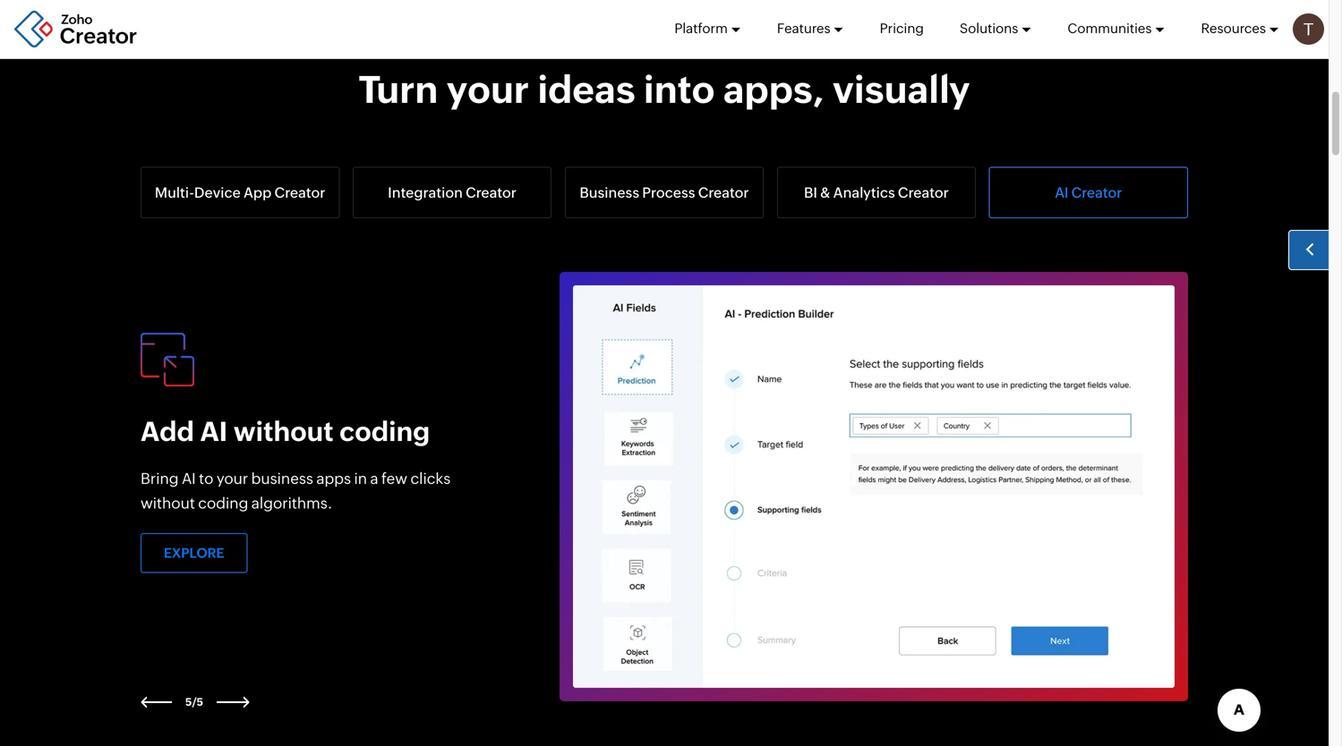 Task type: locate. For each thing, give the bounding box(es) containing it.
in left 'a'
[[354, 470, 367, 488]]

pricing link
[[880, 0, 924, 57]]

into inside turn massive datasets into charts, ask questions in plain english to our ai and get powerful insights instantly.
[[297, 513, 325, 531]]

questions
[[406, 513, 475, 531]]

/5
[[192, 697, 203, 709]]

1 creator from the left
[[275, 184, 325, 201]]

1 horizontal spatial without
[[233, 417, 334, 447]]

without up 'business'
[[233, 417, 334, 447]]

1 vertical spatial in
[[479, 513, 492, 531]]

1 horizontal spatial to
[[233, 538, 248, 555]]

into
[[644, 68, 715, 111], [297, 513, 325, 531]]

turn for turn massive datasets into charts, ask questions in plain english to our ai and get powerful insights instantly.
[[141, 513, 172, 531]]

business process creator
[[580, 184, 749, 201]]

our
[[251, 538, 275, 555]]

to
[[199, 470, 214, 488], [233, 538, 248, 555]]

in right the questions
[[479, 513, 492, 531]]

0 horizontal spatial into
[[297, 513, 325, 531]]

0 vertical spatial to
[[199, 470, 214, 488]]

ai
[[1055, 184, 1069, 201], [200, 417, 228, 447], [182, 470, 196, 488], [278, 538, 292, 555]]

1 horizontal spatial in
[[479, 513, 492, 531]]

get
[[325, 538, 349, 555]]

in inside bring ai to your business apps in a few clicks without coding algorithms.
[[354, 470, 367, 488]]

business
[[251, 470, 313, 488]]

english
[[178, 538, 230, 555]]

1 horizontal spatial coding
[[340, 417, 430, 447]]

0 horizontal spatial to
[[199, 470, 214, 488]]

features
[[777, 21, 831, 36]]

0 horizontal spatial in
[[354, 470, 367, 488]]

5 creator from the left
[[1072, 184, 1123, 201]]

bi
[[804, 184, 818, 201]]

apps
[[316, 470, 351, 488]]

to left our
[[233, 538, 248, 555]]

add
[[141, 417, 194, 447]]

insights
[[418, 538, 474, 555]]

into down the platform
[[644, 68, 715, 111]]

0 vertical spatial without
[[233, 417, 334, 447]]

0 horizontal spatial your
[[217, 470, 248, 488]]

0 vertical spatial into
[[644, 68, 715, 111]]

1 vertical spatial coding
[[198, 495, 248, 512]]

coding up massive
[[198, 495, 248, 512]]

1 vertical spatial to
[[233, 538, 248, 555]]

1 vertical spatial without
[[141, 495, 195, 512]]

0 vertical spatial turn
[[359, 68, 438, 111]]

app
[[244, 184, 272, 201]]

0 vertical spatial coding
[[340, 417, 430, 447]]

turn inside turn massive datasets into charts, ask questions in plain english to our ai and get powerful insights instantly.
[[141, 513, 172, 531]]

zoho creator logo image
[[13, 9, 139, 49]]

multi-device app creator
[[155, 184, 325, 201]]

1 vertical spatial into
[[297, 513, 325, 531]]

to up massive
[[199, 470, 214, 488]]

4 creator from the left
[[898, 184, 949, 201]]

ai creator image
[[573, 286, 1175, 689]]

pricing
[[880, 21, 924, 36]]

without down "bring"
[[141, 495, 195, 512]]

1 vertical spatial your
[[217, 470, 248, 488]]

to inside bring ai to your business apps in a few clicks without coding algorithms.
[[199, 470, 214, 488]]

creator
[[275, 184, 325, 201], [466, 184, 517, 201], [698, 184, 749, 201], [898, 184, 949, 201], [1072, 184, 1123, 201]]

1 vertical spatial turn
[[141, 513, 172, 531]]

0 horizontal spatial coding
[[198, 495, 248, 512]]

into up and
[[297, 513, 325, 531]]

without
[[233, 417, 334, 447], [141, 495, 195, 512]]

1 horizontal spatial turn
[[359, 68, 438, 111]]

coding
[[340, 417, 430, 447], [198, 495, 248, 512]]

0 vertical spatial in
[[354, 470, 367, 488]]

coding up few
[[340, 417, 430, 447]]

1 horizontal spatial your
[[447, 68, 529, 111]]

your
[[447, 68, 529, 111], [217, 470, 248, 488]]

turn for turn your ideas into apps, visually
[[359, 68, 438, 111]]

in
[[354, 470, 367, 488], [479, 513, 492, 531]]

3 creator from the left
[[698, 184, 749, 201]]

process
[[642, 184, 695, 201]]

coding inside bring ai to your business apps in a few clicks without coding algorithms.
[[198, 495, 248, 512]]

0 horizontal spatial turn
[[141, 513, 172, 531]]

1 horizontal spatial into
[[644, 68, 715, 111]]

analytics
[[833, 184, 895, 201]]

business
[[580, 184, 640, 201]]

platform
[[675, 21, 728, 36]]

turn
[[359, 68, 438, 111], [141, 513, 172, 531]]

into for charts,
[[297, 513, 325, 531]]

0 horizontal spatial without
[[141, 495, 195, 512]]



Task type: describe. For each thing, give the bounding box(es) containing it.
&
[[820, 184, 831, 201]]

massive
[[175, 513, 231, 531]]

multi-
[[155, 184, 194, 201]]

apps,
[[723, 68, 824, 111]]

ai inside bring ai to your business apps in a few clicks without coding algorithms.
[[182, 470, 196, 488]]

datasets
[[235, 513, 294, 531]]

add ai without coding
[[141, 417, 430, 447]]

communities
[[1068, 21, 1152, 36]]

terry turtle image
[[1293, 13, 1324, 45]]

and
[[295, 538, 322, 555]]

ideas
[[538, 68, 636, 111]]

without inside bring ai to your business apps in a few clicks without coding algorithms.
[[141, 495, 195, 512]]

clicks
[[411, 470, 451, 488]]

5 /5
[[185, 697, 203, 709]]

5
[[185, 697, 192, 709]]

your inside bring ai to your business apps in a few clicks without coding algorithms.
[[217, 470, 248, 488]]

bi & analytics creator
[[804, 184, 949, 201]]

bring ai to your business apps in a few clicks without coding algorithms.
[[141, 470, 451, 512]]

resources
[[1201, 21, 1266, 36]]

charts,
[[328, 513, 377, 531]]

integration creator
[[388, 184, 517, 201]]

to inside turn massive datasets into charts, ask questions in plain english to our ai and get powerful insights instantly.
[[233, 538, 248, 555]]

algorithms.
[[251, 495, 333, 512]]

a
[[370, 470, 378, 488]]

in inside turn massive datasets into charts, ask questions in plain english to our ai and get powerful insights instantly.
[[479, 513, 492, 531]]

0 vertical spatial your
[[447, 68, 529, 111]]

device
[[194, 184, 241, 201]]

ai inside turn massive datasets into charts, ask questions in plain english to our ai and get powerful insights instantly.
[[278, 538, 292, 555]]

integration
[[388, 184, 463, 201]]

instantly.
[[141, 562, 204, 579]]

ai creator
[[1055, 184, 1123, 201]]

turn your ideas into apps, visually
[[359, 68, 970, 111]]

explore link
[[141, 534, 248, 574]]

explore
[[164, 546, 224, 562]]

powerful
[[352, 538, 415, 555]]

plain
[[141, 538, 175, 555]]

bring
[[141, 470, 179, 488]]

visually
[[833, 68, 970, 111]]

turn massive datasets into charts, ask questions in plain english to our ai and get powerful insights instantly.
[[141, 513, 492, 579]]

into for apps,
[[644, 68, 715, 111]]

solutions
[[960, 21, 1019, 36]]

ask
[[380, 513, 403, 531]]

2 creator from the left
[[466, 184, 517, 201]]

few
[[382, 470, 407, 488]]



Task type: vqa. For each thing, say whether or not it's contained in the screenshot.
Enterprise Home's Enterprise
no



